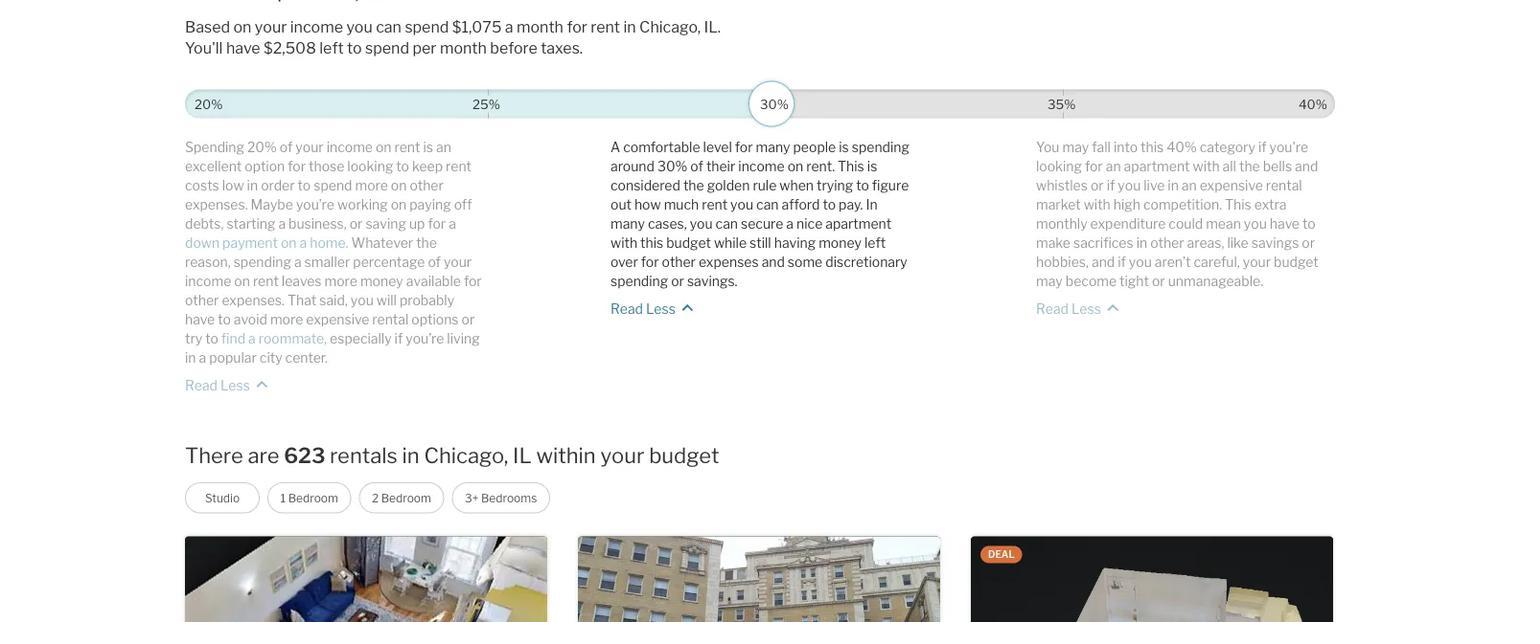 Task type: describe. For each thing, give the bounding box(es) containing it.
you may fall into this 40% category if you're looking for an apartment with all the bells and whistles or if you live in an expensive rental market with high competition. this extra monthly expenditure could mean you have to make sacrifices in other areas, like savings or hobbies, and if you aren't careful, your budget may become tight or unmanageable.
[[1036, 139, 1319, 290]]

starting
[[227, 216, 275, 232]]

1 horizontal spatial month
[[517, 17, 564, 36]]

try
[[185, 331, 202, 347]]

you're
[[1269, 139, 1308, 156]]

figure
[[872, 178, 909, 194]]

expensive inside you may fall into this 40% category if you're looking for an apartment with all the bells and whistles or if you live in an expensive rental market with high competition. this extra monthly expenditure could mean you have to make sacrifices in other areas, like savings or hobbies, and if you aren't careful, your budget may become tight or unmanageable.
[[1200, 178, 1263, 194]]

photo of 1936 n clark st, chicago, il 60614 image
[[578, 537, 940, 623]]

aren't
[[1155, 254, 1191, 271]]

30%
[[657, 158, 688, 175]]

in up 2 bedroom radio
[[402, 443, 419, 469]]

0 horizontal spatial chicago,
[[424, 443, 508, 469]]

a down maybe
[[278, 216, 286, 232]]

considered
[[611, 178, 680, 194]]

you're inside the spending 20% of your income on rent is an excellent option for those looking to keep rent costs low in order to spend more on other expenses. maybe you're working on paying off debts, starting a business, or saving up for a down payment on a home.
[[296, 197, 334, 213]]

have inside based on your income you can spend $1,075 a month for rent in chicago, il . you'll have $2,508 left to spend per month before taxes.
[[226, 39, 260, 57]]

2 vertical spatial an
[[1182, 178, 1197, 194]]

2 vertical spatial budget
[[649, 443, 719, 469]]

or down aren't
[[1152, 273, 1165, 290]]

like
[[1227, 235, 1249, 251]]

the inside whatever the reason, spending a smaller percentage of your income on rent leaves more money available for other expenses. that said, you will probably have to avoid more expensive rental options or try to
[[416, 235, 437, 251]]

deal
[[988, 549, 1015, 561]]

excellent
[[185, 158, 242, 175]]

or inside the a comfortable level for many people is spending around 30% of their income on rent. this is considered the golden rule when trying to figure out how much rent you can afford to pay. in many cases, you can secure a nice apartment with this budget while still having money left over for other expenses and some discretionary spending or savings.
[[671, 273, 684, 290]]

probably
[[400, 293, 454, 309]]

0 horizontal spatial read less link
[[185, 367, 273, 396]]

this inside the a comfortable level for many people is spending around 30% of their income on rent. this is considered the golden rule when trying to figure out how much rent you can afford to pay. in many cases, you can secure a nice apartment with this budget while still having money left over for other expenses and some discretionary spending or savings.
[[640, 235, 663, 251]]

less for tight
[[1071, 301, 1101, 317]]

will
[[376, 293, 397, 309]]

to down trying
[[823, 197, 836, 213]]

category
[[1200, 139, 1255, 156]]

people
[[793, 139, 836, 156]]

in right "live"
[[1168, 178, 1179, 194]]

your inside whatever the reason, spending a smaller percentage of your income on rent leaves more money available for other expenses. that said, you will probably have to avoid more expensive rental options or try to
[[444, 254, 472, 271]]

2 horizontal spatial spending
[[852, 139, 909, 156]]

expensive inside whatever the reason, spending a smaller percentage of your income on rent leaves more money available for other expenses. that said, you will probably have to avoid more expensive rental options or try to
[[306, 312, 369, 328]]

1
[[280, 491, 286, 505]]

nice
[[796, 216, 823, 232]]

find a roommate,
[[221, 331, 330, 347]]

if up bells
[[1258, 139, 1267, 156]]

comfortable
[[623, 139, 700, 156]]

a down off
[[449, 216, 456, 232]]

income inside based on your income you can spend $1,075 a month for rent in chicago, il . you'll have $2,508 left to spend per month before taxes.
[[290, 17, 343, 36]]

less for spending
[[646, 301, 676, 317]]

read less for you may fall into this 40% category if you're looking for an apartment with all the bells and whistles or if you live in an expensive rental market with high competition. this extra monthly expenditure could mean you have to make sacrifices in other areas, like savings or hobbies, and if you aren't careful, your budget may become tight or unmanageable.
[[1036, 301, 1101, 317]]

in
[[866, 197, 878, 213]]

your inside based on your income you can spend $1,075 a month for rent in chicago, il . you'll have $2,508 left to spend per month before taxes.
[[255, 17, 287, 36]]

avoid
[[234, 312, 267, 328]]

especially
[[330, 331, 392, 347]]

photo of 4423 n sheridan rd, chicago, il 60640 image
[[185, 537, 547, 623]]

with inside the a comfortable level for many people is spending around 30% of their income on rent. this is considered the golden rule when trying to figure out how much rent you can afford to pay. in many cases, you can secure a nice apartment with this budget while still having money left over for other expenses and some discretionary spending or savings.
[[611, 235, 637, 251]]

1 horizontal spatial and
[[1092, 254, 1115, 271]]

maybe
[[251, 197, 293, 213]]

2 horizontal spatial with
[[1193, 158, 1220, 175]]

out
[[611, 197, 632, 213]]

a right find
[[248, 331, 256, 347]]

unmanageable.
[[1168, 273, 1263, 290]]

based
[[185, 17, 230, 36]]

0 vertical spatial spend
[[405, 17, 449, 36]]

read less link for spending
[[611, 291, 699, 319]]

you inside whatever the reason, spending a smaller percentage of your income on rent leaves more money available for other expenses. that said, you will probably have to avoid more expensive rental options or try to
[[351, 293, 374, 309]]

for right the over
[[641, 254, 659, 271]]

careful,
[[1194, 254, 1240, 271]]

$1,075
[[452, 17, 502, 36]]

income inside whatever the reason, spending a smaller percentage of your income on rent leaves more money available for other expenses. that said, you will probably have to avoid more expensive rental options or try to
[[185, 273, 231, 290]]

budget inside the a comfortable level for many people is spending around 30% of their income on rent. this is considered the golden rule when trying to figure out how much rent you can afford to pay. in many cases, you can secure a nice apartment with this budget while still having money left over for other expenses and some discretionary spending or savings.
[[666, 235, 711, 251]]

to left the keep
[[396, 158, 409, 175]]

that
[[288, 293, 317, 309]]

whatever the reason, spending a smaller percentage of your income on rent leaves more money available for other expenses. that said, you will probably have to avoid more expensive rental options or try to
[[185, 235, 482, 347]]

spending inside whatever the reason, spending a smaller percentage of your income on rent leaves more money available for other expenses. that said, you will probably have to avoid more expensive rental options or try to
[[234, 254, 291, 271]]

2 Bedroom radio
[[359, 483, 444, 514]]

down payment on a home. link
[[185, 235, 351, 251]]

1 vertical spatial more
[[324, 273, 357, 290]]

you'll
[[185, 39, 223, 57]]

income inside the a comfortable level for many people is spending around 30% of their income on rent. this is considered the golden rule when trying to figure out how much rent you can afford to pay. in many cases, you can secure a nice apartment with this budget while still having money left over for other expenses and some discretionary spending or savings.
[[738, 158, 785, 175]]

order
[[261, 178, 295, 194]]

into
[[1114, 139, 1138, 156]]

a down business,
[[300, 235, 307, 251]]

to right try
[[205, 331, 218, 347]]

the inside you may fall into this 40% category if you're looking for an apartment with all the bells and whistles or if you live in an expensive rental market with high competition. this extra monthly expenditure could mean you have to make sacrifices in other areas, like savings or hobbies, and if you aren't careful, your budget may become tight or unmanageable.
[[1239, 158, 1260, 175]]

discretionary
[[825, 254, 907, 271]]

can inside based on your income you can spend $1,075 a month for rent in chicago, il . you'll have $2,508 left to spend per month before taxes.
[[376, 17, 402, 36]]

living
[[447, 331, 480, 347]]

on inside whatever the reason, spending a smaller percentage of your income on rent leaves more money available for other expenses. that said, you will probably have to avoid more expensive rental options or try to
[[234, 273, 250, 290]]

read for you may fall into this 40% category if you're looking for an apartment with all the bells and whistles or if you live in an expensive rental market with high competition. this extra monthly expenditure could mean you have to make sacrifices in other areas, like savings or hobbies, and if you aren't careful, your budget may become tight or unmanageable.
[[1036, 301, 1069, 317]]

an inside the spending 20% of your income on rent is an excellent option for those looking to keep rent costs low in order to spend more on other expenses. maybe you're working on paying off debts, starting a business, or saving up for a down payment on a home.
[[436, 139, 451, 156]]

make
[[1036, 235, 1071, 251]]

expenditure
[[1090, 216, 1166, 232]]

there are 623 rentals in chicago, il within your budget
[[185, 443, 719, 469]]

per
[[413, 39, 437, 57]]

1 bedroom
[[280, 491, 338, 505]]

other inside you may fall into this 40% category if you're looking for an apartment with all the bells and whistles or if you live in an expensive rental market with high competition. this extra monthly expenditure could mean you have to make sacrifices in other areas, like savings or hobbies, and if you aren't careful, your budget may become tight or unmanageable.
[[1150, 235, 1184, 251]]

up
[[409, 216, 425, 232]]

fall
[[1092, 139, 1111, 156]]

find a roommate, link
[[221, 331, 330, 347]]

option group containing studio
[[185, 471, 550, 514]]

expenses. inside the spending 20% of your income on rent is an excellent option for those looking to keep rent costs low in order to spend more on other expenses. maybe you're working on paying off debts, starting a business, or saving up for a down payment on a home.
[[185, 197, 248, 213]]

especially if you're living in a popular city center.
[[185, 331, 480, 366]]

popular
[[209, 350, 257, 366]]

2 vertical spatial can
[[716, 216, 738, 232]]

your inside the spending 20% of your income on rent is an excellent option for those looking to keep rent costs low in order to spend more on other expenses. maybe you're working on paying off debts, starting a business, or saving up for a down payment on a home.
[[296, 139, 324, 156]]

a inside especially if you're living in a popular city center.
[[199, 350, 206, 366]]

in inside especially if you're living in a popular city center.
[[185, 350, 196, 366]]

all
[[1223, 158, 1236, 175]]

said,
[[319, 293, 348, 309]]

around
[[611, 158, 655, 175]]

is inside the spending 20% of your income on rent is an excellent option for those looking to keep rent costs low in order to spend more on other expenses. maybe you're working on paying off debts, starting a business, or saving up for a down payment on a home.
[[423, 139, 433, 156]]

find
[[221, 331, 245, 347]]

spending 20% of your income on rent is an excellent option for those looking to keep rent costs low in order to spend more on other expenses. maybe you're working on paying off debts, starting a business, or saving up for a down payment on a home.
[[185, 139, 472, 251]]

0 horizontal spatial read less
[[185, 377, 250, 394]]

your inside you may fall into this 40% category if you're looking for an apartment with all the bells and whistles or if you live in an expensive rental market with high competition. this extra monthly expenditure could mean you have to make sacrifices in other areas, like savings or hobbies, and if you aren't careful, your budget may become tight or unmanageable.
[[1243, 254, 1271, 271]]

sacrifices
[[1073, 235, 1134, 251]]

of inside whatever the reason, spending a smaller percentage of your income on rent leaves more money available for other expenses. that said, you will probably have to avoid more expensive rental options or try to
[[428, 254, 441, 271]]

rent inside the a comfortable level for many people is spending around 30% of their income on rent. this is considered the golden rule when trying to figure out how much rent you can afford to pay. in many cases, you can secure a nice apartment with this budget while still having money left over for other expenses and some discretionary spending or savings.
[[702, 197, 728, 213]]

bells
[[1263, 158, 1292, 175]]

2 horizontal spatial is
[[867, 158, 877, 175]]

of inside the a comfortable level for many people is spending around 30% of their income on rent. this is considered the golden rule when trying to figure out how much rent you can afford to pay. in many cases, you can secure a nice apartment with this budget while still having money left over for other expenses and some discretionary spending or savings.
[[690, 158, 703, 175]]

keep
[[412, 158, 443, 175]]

this inside the a comfortable level for many people is spending around 30% of their income on rent. this is considered the golden rule when trying to figure out how much rent you can afford to pay. in many cases, you can secure a nice apartment with this budget while still having money left over for other expenses and some discretionary spending or savings.
[[838, 158, 864, 175]]

to up find
[[218, 312, 231, 328]]

rental inside whatever the reason, spending a smaller percentage of your income on rent leaves more money available for other expenses. that said, you will probably have to avoid more expensive rental options or try to
[[372, 312, 409, 328]]

taxes.
[[541, 39, 583, 57]]

0 vertical spatial many
[[756, 139, 790, 156]]

rent inside whatever the reason, spending a smaller percentage of your income on rent leaves more money available for other expenses. that said, you will probably have to avoid more expensive rental options or try to
[[253, 273, 279, 290]]

for right up
[[428, 216, 446, 232]]

if up tight
[[1118, 254, 1126, 271]]

or inside the spending 20% of your income on rent is an excellent option for those looking to keep rent costs low in order to spend more on other expenses. maybe you're working on paying off debts, starting a business, or saving up for a down payment on a home.
[[350, 216, 363, 232]]

high
[[1114, 197, 1140, 213]]

rent.
[[806, 158, 835, 175]]

savings
[[1251, 235, 1299, 251]]

monthly
[[1036, 216, 1087, 232]]

read for a comfortable level for many people is spending around 30% of their income on rent. this is considered the golden rule when trying to figure out how much rent you can afford to pay. in many cases, you can secure a nice apartment with this budget while still having money left over for other expenses and some discretionary spending or savings.
[[611, 301, 643, 317]]

live
[[1144, 178, 1165, 194]]

still
[[750, 235, 771, 251]]

0 horizontal spatial il
[[513, 443, 532, 469]]

while
[[714, 235, 747, 251]]

some
[[788, 254, 823, 271]]

if inside especially if you're living in a popular city center.
[[395, 331, 403, 347]]

down
[[185, 235, 220, 251]]

options
[[411, 312, 459, 328]]



Task type: locate. For each thing, give the bounding box(es) containing it.
0 horizontal spatial this
[[640, 235, 663, 251]]

other inside the a comfortable level for many people is spending around 30% of their income on rent. this is considered the golden rule when trying to figure out how much rent you can afford to pay. in many cases, you can secure a nice apartment with this budget while still having money left over for other expenses and some discretionary spending or savings.
[[662, 254, 696, 271]]

income down reason,
[[185, 273, 231, 290]]

working
[[337, 197, 388, 213]]

1 horizontal spatial chicago,
[[639, 17, 701, 36]]

apartment
[[1124, 158, 1190, 175], [825, 216, 892, 232]]

level
[[703, 139, 732, 156]]

1 vertical spatial rental
[[372, 312, 409, 328]]

1 vertical spatial left
[[864, 235, 886, 251]]

your up those
[[296, 139, 324, 156]]

read less down the over
[[611, 301, 676, 317]]

an down "fall"
[[1106, 158, 1121, 175]]

0 horizontal spatial this
[[838, 158, 864, 175]]

chicago, up 3+
[[424, 443, 508, 469]]

more inside the spending 20% of your income on rent is an excellent option for those looking to keep rent costs low in order to spend more on other expenses. maybe you're working on paying off debts, starting a business, or saving up for a down payment on a home.
[[355, 178, 388, 194]]

for right level
[[735, 139, 753, 156]]

a comfortable level for many people is spending around 30% of their income on rent. this is considered the golden rule when trying to figure out how much rent you can afford to pay. in many cases, you can secure a nice apartment with this budget while still having money left over for other expenses and some discretionary spending or savings.
[[611, 139, 909, 290]]

623
[[284, 443, 325, 469]]

1 vertical spatial chicago,
[[424, 443, 508, 469]]

in down expenditure
[[1136, 235, 1147, 251]]

rental down will
[[372, 312, 409, 328]]

expenses.
[[185, 197, 248, 213], [222, 293, 285, 309]]

1 vertical spatial spend
[[365, 39, 409, 57]]

those
[[309, 158, 344, 175]]

left up discretionary
[[864, 235, 886, 251]]

saving
[[366, 216, 406, 232]]

apartment inside the a comfortable level for many people is spending around 30% of their income on rent. this is considered the golden rule when trying to figure out how much rent you can afford to pay. in many cases, you can secure a nice apartment with this budget while still having money left over for other expenses and some discretionary spending or savings.
[[825, 216, 892, 232]]

or right whistles
[[1091, 178, 1104, 194]]

2 horizontal spatial read
[[1036, 301, 1069, 317]]

3+
[[465, 491, 479, 505]]

or
[[1091, 178, 1104, 194], [350, 216, 363, 232], [1302, 235, 1315, 251], [671, 273, 684, 290], [1152, 273, 1165, 290], [461, 312, 475, 328]]

1 horizontal spatial il
[[704, 17, 718, 36]]

2 horizontal spatial and
[[1295, 158, 1318, 175]]

2 horizontal spatial read less link
[[1036, 291, 1124, 319]]

to right order
[[298, 178, 311, 194]]

1 horizontal spatial expensive
[[1200, 178, 1263, 194]]

2 vertical spatial more
[[270, 312, 303, 328]]

have inside you may fall into this 40% category if you're looking for an apartment with all the bells and whistles or if you live in an expensive rental market with high competition. this extra monthly expenditure could mean you have to make sacrifices in other areas, like savings or hobbies, and if you aren't careful, your budget may become tight or unmanageable.
[[1270, 216, 1300, 232]]

the up much
[[683, 178, 704, 194]]

to down the you're
[[1303, 216, 1316, 232]]

savings.
[[687, 273, 738, 290]]

1 vertical spatial month
[[440, 39, 487, 57]]

market
[[1036, 197, 1081, 213]]

0 horizontal spatial with
[[611, 235, 637, 251]]

1 horizontal spatial read
[[611, 301, 643, 317]]

income inside the spending 20% of your income on rent is an excellent option for those looking to keep rent costs low in order to spend more on other expenses. maybe you're working on paying off debts, starting a business, or saving up for a down payment on a home.
[[326, 139, 373, 156]]

1 vertical spatial you're
[[406, 331, 444, 347]]

0 vertical spatial more
[[355, 178, 388, 194]]

1 vertical spatial il
[[513, 443, 532, 469]]

with left high
[[1084, 197, 1111, 213]]

to
[[347, 39, 362, 57], [396, 158, 409, 175], [298, 178, 311, 194], [856, 178, 869, 194], [823, 197, 836, 213], [1303, 216, 1316, 232], [218, 312, 231, 328], [205, 331, 218, 347]]

you
[[346, 17, 373, 36], [1118, 178, 1141, 194], [730, 197, 753, 213], [690, 216, 713, 232], [1244, 216, 1267, 232], [1129, 254, 1152, 271], [351, 293, 374, 309]]

available
[[406, 273, 461, 290]]

an up competition.
[[1182, 178, 1197, 194]]

1 horizontal spatial an
[[1106, 158, 1121, 175]]

0 horizontal spatial read
[[185, 377, 218, 394]]

you're down options
[[406, 331, 444, 347]]

left inside the a comfortable level for many people is spending around 30% of their income on rent. this is considered the golden rule when trying to figure out how much rent you can afford to pay. in many cases, you can secure a nice apartment with this budget while still having money left over for other expenses and some discretionary spending or savings.
[[864, 235, 886, 251]]

you're up business,
[[296, 197, 334, 213]]

1 horizontal spatial many
[[756, 139, 790, 156]]

have up try
[[185, 312, 215, 328]]

for inside whatever the reason, spending a smaller percentage of your income on rent leaves more money available for other expenses. that said, you will probably have to avoid more expensive rental options or try to
[[464, 273, 482, 290]]

other
[[410, 178, 444, 194], [1150, 235, 1184, 251], [662, 254, 696, 271], [185, 293, 219, 309]]

0 horizontal spatial can
[[376, 17, 402, 36]]

bedroom inside 2 bedroom radio
[[381, 491, 431, 505]]

spending
[[852, 139, 909, 156], [234, 254, 291, 271], [611, 273, 668, 290]]

1 horizontal spatial money
[[819, 235, 862, 251]]

1 vertical spatial many
[[611, 216, 645, 232]]

many
[[756, 139, 790, 156], [611, 216, 645, 232]]

how
[[634, 197, 661, 213]]

money
[[819, 235, 862, 251], [360, 273, 403, 290]]

1 horizontal spatial looking
[[1036, 158, 1082, 175]]

the right the all
[[1239, 158, 1260, 175]]

read down the over
[[611, 301, 643, 317]]

to inside based on your income you can spend $1,075 a month for rent in chicago, il . you'll have $2,508 left to spend per month before taxes.
[[347, 39, 362, 57]]

0 horizontal spatial spending
[[234, 254, 291, 271]]

looking up working
[[347, 158, 393, 175]]

other up aren't
[[1150, 235, 1184, 251]]

income
[[290, 17, 343, 36], [326, 139, 373, 156], [738, 158, 785, 175], [185, 273, 231, 290]]

budget inside you may fall into this 40% category if you're looking for an apartment with all the bells and whistles or if you live in an expensive rental market with high competition. this extra monthly expenditure could mean you have to make sacrifices in other areas, like savings or hobbies, and if you aren't careful, your budget may become tight or unmanageable.
[[1274, 254, 1319, 271]]

a up before
[[505, 17, 513, 36]]

1 Bedroom radio
[[267, 483, 351, 514]]

chicago, left .
[[639, 17, 701, 36]]

0 horizontal spatial left
[[319, 39, 344, 57]]

for inside based on your income you can spend $1,075 a month for rent in chicago, il . you'll have $2,508 left to spend per month before taxes.
[[567, 17, 587, 36]]

for down "fall"
[[1085, 158, 1103, 175]]

looking inside you may fall into this 40% category if you're looking for an apartment with all the bells and whistles or if you live in an expensive rental market with high competition. this extra monthly expenditure could mean you have to make sacrifices in other areas, like savings or hobbies, and if you aren't careful, your budget may become tight or unmanageable.
[[1036, 158, 1082, 175]]

whistles
[[1036, 178, 1088, 194]]

0 vertical spatial il
[[704, 17, 718, 36]]

this
[[838, 158, 864, 175], [1225, 197, 1252, 213]]

0 vertical spatial budget
[[666, 235, 711, 251]]

1 horizontal spatial with
[[1084, 197, 1111, 213]]

less
[[646, 301, 676, 317], [1071, 301, 1101, 317], [220, 377, 250, 394]]

are
[[248, 443, 279, 469]]

None range field
[[185, 89, 1335, 114]]

in right low
[[247, 178, 258, 194]]

can left the $1,075
[[376, 17, 402, 36]]

can up while
[[716, 216, 738, 232]]

chicago, inside based on your income you can spend $1,075 a month for rent in chicago, il . you'll have $2,508 left to spend per month before taxes.
[[639, 17, 701, 36]]

1 horizontal spatial spending
[[611, 273, 668, 290]]

when
[[780, 178, 814, 194]]

2 horizontal spatial have
[[1270, 216, 1300, 232]]

0 vertical spatial rental
[[1266, 178, 1302, 194]]

an
[[436, 139, 451, 156], [1106, 158, 1121, 175], [1182, 178, 1197, 194]]

0 horizontal spatial money
[[360, 273, 403, 290]]

1 horizontal spatial this
[[1225, 197, 1252, 213]]

left inside based on your income you can spend $1,075 a month for rent in chicago, il . you'll have $2,508 left to spend per month before taxes.
[[319, 39, 344, 57]]

1 bedroom from the left
[[288, 491, 338, 505]]

this inside you may fall into this 40% category if you're looking for an apartment with all the bells and whistles or if you live in an expensive rental market with high competition. this extra monthly expenditure could mean you have to make sacrifices in other areas, like savings or hobbies, and if you aren't careful, your budget may become tight or unmanageable.
[[1141, 139, 1164, 156]]

1 horizontal spatial apartment
[[1124, 158, 1190, 175]]

can
[[376, 17, 402, 36], [756, 197, 779, 213], [716, 216, 738, 232]]

1 vertical spatial this
[[640, 235, 663, 251]]

0 horizontal spatial rental
[[372, 312, 409, 328]]

and down the you're
[[1295, 158, 1318, 175]]

read less link down popular
[[185, 367, 273, 396]]

costs
[[185, 178, 219, 194]]

areas,
[[1187, 235, 1224, 251]]

left right $2,508
[[319, 39, 344, 57]]

hobbies,
[[1036, 254, 1089, 271]]

this up 'mean'
[[1225, 197, 1252, 213]]

the down up
[[416, 235, 437, 251]]

money up will
[[360, 273, 403, 290]]

0 vertical spatial this
[[838, 158, 864, 175]]

for up order
[[288, 158, 306, 175]]

1 horizontal spatial have
[[226, 39, 260, 57]]

if up high
[[1107, 178, 1115, 194]]

0 horizontal spatial looking
[[347, 158, 393, 175]]

off
[[454, 197, 472, 213]]

1 vertical spatial have
[[1270, 216, 1300, 232]]

read less link
[[611, 291, 699, 319], [1036, 291, 1124, 319], [185, 367, 273, 396]]

expenses. up 'avoid' at the bottom of the page
[[222, 293, 285, 309]]

a inside whatever the reason, spending a smaller percentage of your income on rent leaves more money available for other expenses. that said, you will probably have to avoid more expensive rental options or try to
[[294, 254, 301, 271]]

and inside the a comfortable level for many people is spending around 30% of their income on rent. this is considered the golden rule when trying to figure out how much rent you can afford to pay. in many cases, you can secure a nice apartment with this budget while still having money left over for other expenses and some discretionary spending or savings.
[[762, 254, 785, 271]]

smaller
[[304, 254, 350, 271]]

1 horizontal spatial you're
[[406, 331, 444, 347]]

looking inside the spending 20% of your income on rent is an excellent option for those looking to keep rent costs low in order to spend more on other expenses. maybe you're working on paying off debts, starting a business, or saving up for a down payment on a home.
[[347, 158, 393, 175]]

money inside the a comfortable level for many people is spending around 30% of their income on rent. this is considered the golden rule when trying to figure out how much rent you can afford to pay. in many cases, you can secure a nice apartment with this budget while still having money left over for other expenses and some discretionary spending or savings.
[[819, 235, 862, 251]]

with up the over
[[611, 235, 637, 251]]

expenses. inside whatever the reason, spending a smaller percentage of your income on rent leaves more money available for other expenses. that said, you will probably have to avoid more expensive rental options or try to
[[222, 293, 285, 309]]

a left nice
[[786, 216, 794, 232]]

over
[[611, 254, 638, 271]]

expenses. up debts, on the left
[[185, 197, 248, 213]]

to inside you may fall into this 40% category if you're looking for an apartment with all the bells and whistles or if you live in an expensive rental market with high competition. this extra monthly expenditure could mean you have to make sacrifices in other areas, like savings or hobbies, and if you aren't careful, your budget may become tight or unmanageable.
[[1303, 216, 1316, 232]]

in inside based on your income you can spend $1,075 a month for rent in chicago, il . you'll have $2,508 left to spend per month before taxes.
[[623, 17, 636, 36]]

rental
[[1266, 178, 1302, 194], [372, 312, 409, 328]]

1 vertical spatial may
[[1036, 273, 1063, 290]]

0 vertical spatial chicago,
[[639, 17, 701, 36]]

0 horizontal spatial expensive
[[306, 312, 369, 328]]

1 vertical spatial the
[[683, 178, 704, 194]]

the
[[1239, 158, 1260, 175], [683, 178, 704, 194], [416, 235, 437, 251]]

money up discretionary
[[819, 235, 862, 251]]

40%
[[1167, 139, 1197, 156]]

debts,
[[185, 216, 224, 232]]

spending down the over
[[611, 273, 668, 290]]

of right 20%
[[280, 139, 293, 156]]

1 horizontal spatial read less link
[[611, 291, 699, 319]]

the inside the a comfortable level for many people is spending around 30% of their income on rent. this is considered the golden rule when trying to figure out how much rent you can afford to pay. in many cases, you can secure a nice apartment with this budget while still having money left over for other expenses and some discretionary spending or savings.
[[683, 178, 704, 194]]

having
[[774, 235, 816, 251]]

much
[[664, 197, 699, 213]]

this
[[1141, 139, 1164, 156], [640, 235, 663, 251]]

0 horizontal spatial less
[[220, 377, 250, 394]]

1 vertical spatial with
[[1084, 197, 1111, 213]]

on inside based on your income you can spend $1,075 a month for rent in chicago, il . you'll have $2,508 left to spend per month before taxes.
[[233, 17, 251, 36]]

more up said,
[[324, 273, 357, 290]]

secure
[[741, 216, 783, 232]]

photo of 5633 n kenmore ave, chicago, il 60660 image
[[971, 537, 1333, 623]]

2 bedroom
[[372, 491, 431, 505]]

in down try
[[185, 350, 196, 366]]

you
[[1036, 139, 1060, 156]]

Studio radio
[[185, 483, 260, 514]]

bedroom for 2 bedroom
[[381, 491, 431, 505]]

spend down those
[[314, 178, 352, 194]]

for inside you may fall into this 40% category if you're looking for an apartment with all the bells and whistles or if you live in an expensive rental market with high competition. this extra monthly expenditure could mean you have to make sacrifices in other areas, like savings or hobbies, and if you aren't careful, your budget may become tight or unmanageable.
[[1085, 158, 1103, 175]]

bedroom right "1"
[[288, 491, 338, 505]]

reason,
[[185, 254, 231, 271]]

1 horizontal spatial left
[[864, 235, 886, 251]]

other up savings.
[[662, 254, 696, 271]]

rental inside you may fall into this 40% category if you're looking for an apartment with all the bells and whistles or if you live in an expensive rental market with high competition. this extra monthly expenditure could mean you have to make sacrifices in other areas, like savings or hobbies, and if you aren't careful, your budget may become tight or unmanageable.
[[1266, 178, 1302, 194]]

mean
[[1206, 216, 1241, 232]]

you're inside especially if you're living in a popular city center.
[[406, 331, 444, 347]]

other inside the spending 20% of your income on rent is an excellent option for those looking to keep rent costs low in order to spend more on other expenses. maybe you're working on paying off debts, starting a business, or saving up for a down payment on a home.
[[410, 178, 444, 194]]

il inside based on your income you can spend $1,075 a month for rent in chicago, il . you'll have $2,508 left to spend per month before taxes.
[[704, 17, 718, 36]]

option group
[[185, 471, 550, 514]]

read less link down the over
[[611, 291, 699, 319]]

2 horizontal spatial the
[[1239, 158, 1260, 175]]

read less link for tight
[[1036, 291, 1124, 319]]

tight
[[1120, 273, 1149, 290]]

0 vertical spatial spending
[[852, 139, 909, 156]]

pay.
[[839, 197, 863, 213]]

less down become
[[1071, 301, 1101, 317]]

if right 'especially'
[[395, 331, 403, 347]]

0 vertical spatial money
[[819, 235, 862, 251]]

other inside whatever the reason, spending a smaller percentage of your income on rent leaves more money available for other expenses. that said, you will probably have to avoid more expensive rental options or try to
[[185, 293, 219, 309]]

1 horizontal spatial the
[[683, 178, 704, 194]]

0 vertical spatial left
[[319, 39, 344, 57]]

0 vertical spatial may
[[1062, 139, 1089, 156]]

.
[[718, 17, 721, 36]]

a down try
[[199, 350, 206, 366]]

0 vertical spatial expenses.
[[185, 197, 248, 213]]

2 horizontal spatial less
[[1071, 301, 1101, 317]]

or left savings.
[[671, 273, 684, 290]]

less down cases,
[[646, 301, 676, 317]]

1 horizontal spatial is
[[839, 139, 849, 156]]

income up rule
[[738, 158, 785, 175]]

or down working
[[350, 216, 363, 232]]

or right savings on the top
[[1302, 235, 1315, 251]]

bedroom right 2
[[381, 491, 431, 505]]

read down become
[[1036, 301, 1069, 317]]

in left .
[[623, 17, 636, 36]]

spend left per
[[365, 39, 409, 57]]

0 horizontal spatial an
[[436, 139, 451, 156]]

of left their
[[690, 158, 703, 175]]

your right "within"
[[600, 443, 644, 469]]

more up roommate,
[[270, 312, 303, 328]]

cases,
[[648, 216, 687, 232]]

could
[[1169, 216, 1203, 232]]

read less for a comfortable level for many people is spending around 30% of their income on rent. this is considered the golden rule when trying to figure out how much rent you can afford to pay. in many cases, you can secure a nice apartment with this budget while still having money left over for other expenses and some discretionary spending or savings.
[[611, 301, 676, 317]]

golden
[[707, 178, 750, 194]]

a inside based on your income you can spend $1,075 a month for rent in chicago, il . you'll have $2,508 left to spend per month before taxes.
[[505, 17, 513, 36]]

income up $2,508
[[290, 17, 343, 36]]

money inside whatever the reason, spending a smaller percentage of your income on rent leaves more money available for other expenses. that said, you will probably have to avoid more expensive rental options or try to
[[360, 273, 403, 290]]

rental down bells
[[1266, 178, 1302, 194]]

2
[[372, 491, 379, 505]]

$2,508
[[264, 39, 316, 57]]

apartment down pay.
[[825, 216, 892, 232]]

on inside the a comfortable level for many people is spending around 30% of their income on rent. this is considered the golden rule when trying to figure out how much rent you can afford to pay. in many cases, you can secure a nice apartment with this budget while still having money left over for other expenses and some discretionary spending or savings.
[[787, 158, 803, 175]]

read down popular
[[185, 377, 218, 394]]

bedrooms
[[481, 491, 537, 505]]

1 looking from the left
[[347, 158, 393, 175]]

1 vertical spatial this
[[1225, 197, 1252, 213]]

rentals
[[330, 443, 398, 469]]

this inside you may fall into this 40% category if you're looking for an apartment with all the bells and whistles or if you live in an expensive rental market with high competition. this extra monthly expenditure could mean you have to make sacrifices in other areas, like savings or hobbies, and if you aren't careful, your budget may become tight or unmanageable.
[[1225, 197, 1252, 213]]

1 vertical spatial budget
[[1274, 254, 1319, 271]]

1 horizontal spatial this
[[1141, 139, 1164, 156]]

0 vertical spatial month
[[517, 17, 564, 36]]

of up "available"
[[428, 254, 441, 271]]

apartment inside you may fall into this 40% category if you're looking for an apartment with all the bells and whistles or if you live in an expensive rental market with high competition. this extra monthly expenditure could mean you have to make sacrifices in other areas, like savings or hobbies, and if you aren't careful, your budget may become tight or unmanageable.
[[1124, 158, 1190, 175]]

read less link down become
[[1036, 291, 1124, 319]]

spending down the "down payment on a home." link
[[234, 254, 291, 271]]

or inside whatever the reason, spending a smaller percentage of your income on rent leaves more money available for other expenses. that said, you will probably have to avoid more expensive rental options or try to
[[461, 312, 475, 328]]

have inside whatever the reason, spending a smaller percentage of your income on rent leaves more money available for other expenses. that said, you will probably have to avoid more expensive rental options or try to
[[185, 312, 215, 328]]

1 vertical spatial spending
[[234, 254, 291, 271]]

3+ Bedrooms radio
[[452, 483, 550, 514]]

bedroom inside "1 bedroom" option
[[288, 491, 338, 505]]

2 looking from the left
[[1036, 158, 1082, 175]]

0 horizontal spatial apartment
[[825, 216, 892, 232]]

center.
[[285, 350, 328, 366]]

0 vertical spatial of
[[280, 139, 293, 156]]

2 horizontal spatial can
[[756, 197, 779, 213]]

2 bedroom from the left
[[381, 491, 431, 505]]

many down out
[[611, 216, 645, 232]]

spend up per
[[405, 17, 449, 36]]

many up rule
[[756, 139, 790, 156]]

your up $2,508
[[255, 17, 287, 36]]

1 horizontal spatial less
[[646, 301, 676, 317]]

is up figure
[[867, 158, 877, 175]]

afford
[[782, 197, 820, 213]]

to up in
[[856, 178, 869, 194]]

read less down become
[[1036, 301, 1101, 317]]

expensive down the all
[[1200, 178, 1263, 194]]

20%
[[247, 139, 277, 156]]

within
[[536, 443, 596, 469]]

an up the keep
[[436, 139, 451, 156]]

spending up figure
[[852, 139, 909, 156]]

0 horizontal spatial many
[[611, 216, 645, 232]]

percentage
[[353, 254, 425, 271]]

bedroom for 1 bedroom
[[288, 491, 338, 505]]

spend inside the spending 20% of your income on rent is an excellent option for those looking to keep rent costs low in order to spend more on other expenses. maybe you're working on paying off debts, starting a business, or saving up for a down payment on a home.
[[314, 178, 352, 194]]

may left "fall"
[[1062, 139, 1089, 156]]

0 horizontal spatial bedroom
[[288, 491, 338, 505]]

option
[[245, 158, 285, 175]]

leaves
[[282, 273, 322, 290]]

payment
[[222, 235, 278, 251]]

1 vertical spatial expensive
[[306, 312, 369, 328]]

2 vertical spatial spending
[[611, 273, 668, 290]]

of inside the spending 20% of your income on rent is an excellent option for those looking to keep rent costs low in order to spend more on other expenses. maybe you're working on paying off debts, starting a business, or saving up for a down payment on a home.
[[280, 139, 293, 156]]

rent inside based on your income you can spend $1,075 a month for rent in chicago, il . you'll have $2,508 left to spend per month before taxes.
[[591, 17, 620, 36]]

with left the all
[[1193, 158, 1220, 175]]

0 vertical spatial an
[[436, 139, 451, 156]]

1 vertical spatial of
[[690, 158, 703, 175]]

become
[[1066, 273, 1117, 290]]

0 vertical spatial with
[[1193, 158, 1220, 175]]

0 horizontal spatial the
[[416, 235, 437, 251]]

0 horizontal spatial month
[[440, 39, 487, 57]]

2 horizontal spatial an
[[1182, 178, 1197, 194]]

expensive
[[1200, 178, 1263, 194], [306, 312, 369, 328]]

in
[[623, 17, 636, 36], [247, 178, 258, 194], [1168, 178, 1179, 194], [1136, 235, 1147, 251], [185, 350, 196, 366], [402, 443, 419, 469]]

1 vertical spatial money
[[360, 273, 403, 290]]

1 vertical spatial apartment
[[825, 216, 892, 232]]

0 horizontal spatial have
[[185, 312, 215, 328]]

paying
[[409, 197, 451, 213]]

0 vertical spatial have
[[226, 39, 260, 57]]

0 vertical spatial the
[[1239, 158, 1260, 175]]

0 horizontal spatial of
[[280, 139, 293, 156]]

more up working
[[355, 178, 388, 194]]

you inside based on your income you can spend $1,075 a month for rent in chicago, il . you'll have $2,508 left to spend per month before taxes.
[[346, 17, 373, 36]]

0 vertical spatial apartment
[[1124, 158, 1190, 175]]

a
[[505, 17, 513, 36], [278, 216, 286, 232], [449, 216, 456, 232], [786, 216, 794, 232], [300, 235, 307, 251], [294, 254, 301, 271], [248, 331, 256, 347], [199, 350, 206, 366]]

in inside the spending 20% of your income on rent is an excellent option for those looking to keep rent costs low in order to spend more on other expenses. maybe you're working on paying off debts, starting a business, or saving up for a down payment on a home.
[[247, 178, 258, 194]]

your down savings on the top
[[1243, 254, 1271, 271]]

extra
[[1254, 197, 1287, 213]]

have right you'll
[[226, 39, 260, 57]]

2 vertical spatial the
[[416, 235, 437, 251]]

before
[[490, 39, 537, 57]]

have up savings on the top
[[1270, 216, 1300, 232]]

month down the $1,075
[[440, 39, 487, 57]]

this up trying
[[838, 158, 864, 175]]

month
[[517, 17, 564, 36], [440, 39, 487, 57]]

a inside the a comfortable level for many people is spending around 30% of their income on rent. this is considered the golden rule when trying to figure out how much rent you can afford to pay. in many cases, you can secure a nice apartment with this budget while still having money left over for other expenses and some discretionary spending or savings.
[[786, 216, 794, 232]]

1 vertical spatial can
[[756, 197, 779, 213]]



Task type: vqa. For each thing, say whether or not it's contained in the screenshot.
the Based on your income you can spend $1,075 a month for rent in Chicago, IL . You'll have $2,508 left to spend per month before taxes.
yes



